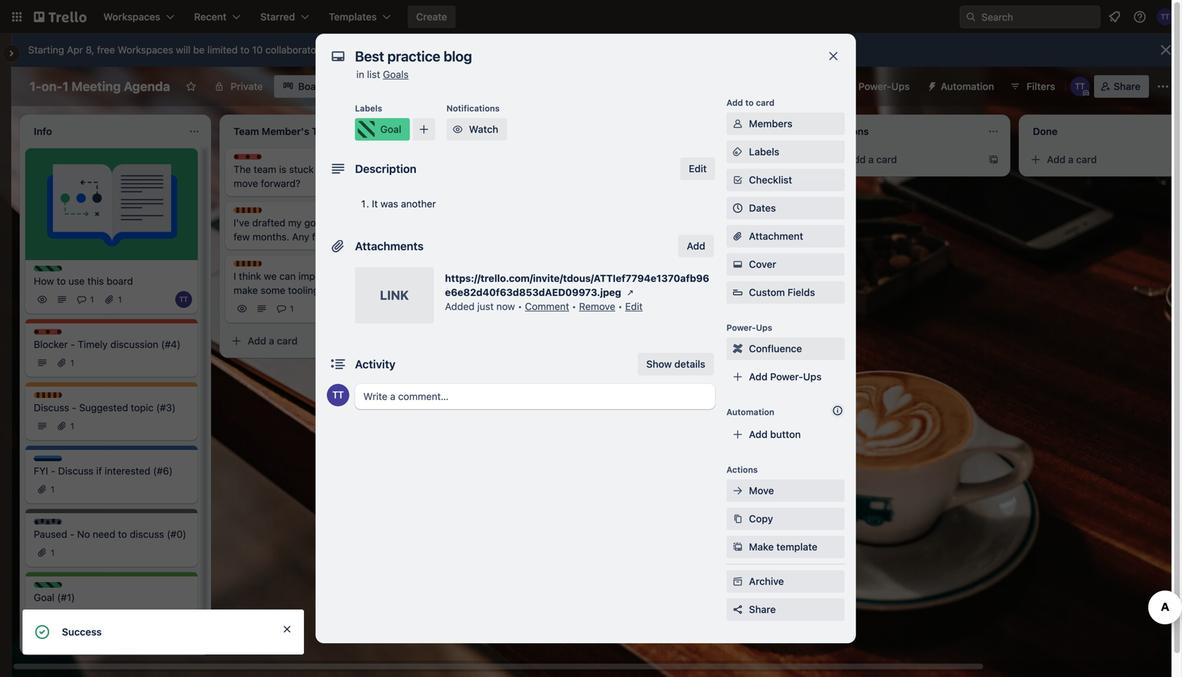 Task type: vqa. For each thing, say whether or not it's contained in the screenshot.
the rightmost Create from template… ICON
no



Task type: locate. For each thing, give the bounding box(es) containing it.
create from template… image
[[988, 154, 999, 165], [588, 279, 600, 291]]

automation up add button
[[727, 407, 775, 417]]

0 horizontal spatial edit
[[625, 301, 643, 312]]

0 vertical spatial terry turtle (terryturtle) image
[[1070, 77, 1090, 96]]

1 horizontal spatial share button
[[1094, 75, 1149, 98]]

- left suggested
[[72, 402, 76, 414]]

ups up "add button" 'button'
[[803, 371, 822, 383]]

color: orange, title: "discuss" element up "color: blue, title: "fyi"" element in the left bottom of the page
[[34, 393, 80, 403]]

we up the link
[[384, 271, 397, 282]]

goal up description
[[380, 124, 401, 135]]

0 horizontal spatial ups
[[756, 323, 773, 333]]

0 vertical spatial labels
[[355, 103, 382, 113]]

https://trello.com/invite/tdous/attief7794e1370afb96 e6e82d40f63d853daed09973.jpeg
[[445, 273, 709, 298]]

to inside the paused paused - no need to discuss (#0)
[[118, 529, 127, 540]]

automation button
[[921, 75, 1003, 98]]

ups left automation button
[[892, 81, 910, 92]]

is
[[279, 164, 286, 175]]

sm image for copy
[[731, 512, 745, 526]]

power-ups
[[859, 81, 910, 92], [727, 323, 773, 333]]

if left 'interested'
[[96, 466, 102, 477]]

- inside "discuss discuss - suggested topic (#3)"
[[72, 402, 76, 414]]

0 horizontal spatial terry turtle (terryturtle) image
[[327, 384, 349, 407]]

manage time chaos link
[[633, 163, 797, 177]]

discuss left 'interested'
[[58, 466, 94, 477]]

ups up confluence
[[756, 323, 773, 333]]

this
[[87, 276, 104, 287]]

success
[[62, 627, 102, 638]]

make
[[234, 285, 258, 296]]

discuss for think
[[248, 262, 280, 272]]

goal left use
[[48, 267, 66, 277]]

custom
[[749, 287, 785, 298]]

add button
[[749, 429, 801, 441]]

labels up checklist
[[749, 146, 780, 158]]

create from template… image
[[788, 293, 799, 305]]

can right how
[[364, 164, 380, 175]]

next
[[364, 217, 384, 229]]

on
[[317, 164, 328, 175]]

limited
[[207, 44, 238, 56]]

color: orange, title: "discuss" element
[[234, 208, 280, 218], [234, 261, 280, 272], [34, 393, 80, 403]]

1
[[62, 79, 69, 94], [670, 262, 674, 272], [90, 295, 94, 305], [118, 295, 122, 305], [290, 304, 294, 314], [70, 358, 74, 368], [70, 422, 74, 431], [51, 485, 55, 495], [51, 548, 55, 558]]

color: orange, title: "discuss" element for i've drafted my goals for the next few months. any feedback?
[[234, 208, 280, 218]]

edit link
[[625, 301, 643, 312]]

(#1)
[[57, 592, 75, 604]]

dates
[[749, 202, 776, 214]]

color: red, title: "blocker" element
[[234, 154, 278, 165], [34, 329, 78, 340]]

collaborators.
[[265, 44, 328, 56]]

blocker left timely
[[34, 339, 68, 350]]

add
[[727, 98, 743, 108], [847, 154, 866, 165], [1047, 154, 1066, 165], [687, 240, 706, 252], [448, 279, 466, 291], [248, 335, 266, 347], [749, 371, 768, 383], [749, 429, 768, 441], [48, 633, 66, 645]]

time
[[672, 164, 692, 175]]

private button
[[205, 75, 271, 98]]

discuss inside fyi fyi - discuss if interested (#6)
[[58, 466, 94, 477]]

create button
[[408, 6, 456, 28]]

sm image inside move link
[[731, 484, 745, 498]]

blocker for -
[[48, 330, 78, 340]]

1 horizontal spatial share
[[1114, 81, 1141, 92]]

meeting
[[71, 79, 121, 94]]

1 vertical spatial share button
[[727, 599, 845, 621]]

1 horizontal spatial can
[[364, 164, 380, 175]]

activity
[[355, 358, 396, 371]]

0 horizontal spatial automation
[[727, 407, 775, 417]]

1 horizontal spatial power-ups
[[859, 81, 910, 92]]

- inside fyi fyi - discuss if interested (#6)
[[51, 466, 55, 477]]

share down archive on the bottom of page
[[749, 604, 776, 616]]

- left timely
[[70, 339, 75, 350]]

sm image inside copy link
[[731, 512, 745, 526]]

discuss i think we can improve velocity if we make some tooling changes.
[[234, 262, 397, 296]]

archive link
[[727, 571, 845, 593]]

Board name text field
[[23, 75, 177, 98]]

color: green, title: "goal" element left use
[[34, 266, 66, 277]]

power-
[[859, 81, 892, 92], [727, 323, 756, 333], [770, 371, 803, 383]]

filters
[[1027, 81, 1056, 92]]

goal up 'success'
[[48, 583, 66, 593]]

2 vertical spatial color: orange, title: "discuss" element
[[34, 393, 80, 403]]

added
[[445, 301, 475, 312]]

sm image inside labels link
[[731, 145, 745, 159]]

details
[[675, 359, 706, 370]]

discuss up months.
[[248, 208, 280, 218]]

blocker left is
[[248, 155, 278, 165]]

sm image left watch
[[451, 122, 465, 137]]

1 vertical spatial labels
[[749, 146, 780, 158]]

sm image left archive on the bottom of page
[[731, 575, 745, 589]]

color: green, title: "goal" element for goal (#1)
[[34, 583, 66, 593]]

sm image
[[921, 75, 941, 95], [451, 122, 465, 137], [731, 258, 745, 272], [624, 286, 638, 300], [731, 342, 745, 356], [731, 512, 745, 526]]

color: orange, title: "discuss" element for i think we can improve velocity if we make some tooling changes.
[[234, 261, 280, 272]]

to inside goal how to use this board
[[57, 276, 66, 287]]

list
[[367, 69, 380, 80]]

terry turtle (terryturtle) image
[[1157, 8, 1174, 25], [327, 384, 349, 407]]

workspaces
[[118, 44, 173, 56]]

sm image left make at right
[[731, 540, 745, 555]]

2 vertical spatial ups
[[803, 371, 822, 383]]

if right velocity
[[375, 271, 381, 282]]

Search field
[[977, 6, 1100, 27]]

blocker for team
[[248, 155, 278, 165]]

color: orange, title: "discuss" element up months.
[[234, 208, 280, 218]]

- inside the paused paused - no need to discuss (#0)
[[70, 529, 74, 540]]

sm image for move
[[731, 484, 745, 498]]

2 vertical spatial color: green, title: "goal" element
[[34, 583, 66, 593]]

paused left no
[[34, 529, 67, 540]]

feedback?
[[312, 231, 359, 243]]

i think we can improve velocity if we make some tooling changes. link
[[234, 270, 397, 298]]

0 vertical spatial power-ups
[[859, 81, 910, 92]]

open information menu image
[[1133, 10, 1147, 24]]

share
[[1114, 81, 1141, 92], [749, 604, 776, 616]]

None text field
[[348, 44, 813, 69]]

drafted
[[252, 217, 285, 229]]

2 sm image from the top
[[731, 145, 745, 159]]

sm image left confluence
[[731, 342, 745, 356]]

color: green, title: "goal" element
[[355, 118, 410, 141], [34, 266, 66, 277], [34, 583, 66, 593]]

1 horizontal spatial edit
[[689, 163, 707, 175]]

3 sm image from the top
[[731, 484, 745, 498]]

to
[[240, 44, 250, 56], [745, 98, 754, 108], [57, 276, 66, 287], [118, 529, 127, 540]]

few
[[234, 231, 250, 243]]

sm image
[[731, 117, 745, 131], [731, 145, 745, 159], [731, 484, 745, 498], [731, 540, 745, 555], [731, 575, 745, 589]]

0 vertical spatial share button
[[1094, 75, 1149, 98]]

paused
[[48, 520, 78, 530], [34, 529, 67, 540]]

can
[[364, 164, 380, 175], [279, 271, 296, 282]]

0 vertical spatial edit
[[689, 163, 707, 175]]

- up color: black, title: "paused" element
[[51, 466, 55, 477]]

0 horizontal spatial can
[[279, 271, 296, 282]]

1 vertical spatial color: red, title: "blocker" element
[[34, 329, 78, 340]]

sm image right "power-ups" button
[[921, 75, 941, 95]]

automation left filters button
[[941, 81, 994, 92]]

1 vertical spatial power-ups
[[727, 323, 773, 333]]

edit button
[[680, 158, 715, 180]]

ups
[[892, 81, 910, 92], [756, 323, 773, 333], [803, 371, 822, 383]]

2 vertical spatial power-
[[770, 371, 803, 383]]

discuss inside "discuss i think we can improve velocity if we make some tooling changes."
[[248, 262, 280, 272]]

8,
[[86, 44, 94, 56]]

to left use
[[57, 276, 66, 287]]

1 horizontal spatial power-
[[770, 371, 803, 383]]

i
[[234, 271, 236, 282]]

share left show menu image
[[1114, 81, 1141, 92]]

blocker inside blocker the team is stuck on x, how can we move forward?
[[248, 155, 278, 165]]

discuss discuss - suggested topic (#3)
[[34, 393, 176, 414]]

discuss left suggested
[[34, 402, 69, 414]]

color: red, title: "blocker" element down how
[[34, 329, 78, 340]]

membership
[[434, 195, 490, 206]]

sm image inside archive link
[[731, 575, 745, 589]]

cover link
[[727, 253, 845, 276]]

how
[[343, 164, 361, 175]]

use
[[68, 276, 85, 287]]

0 vertical spatial can
[[364, 164, 380, 175]]

search image
[[966, 11, 977, 23]]

1 horizontal spatial automation
[[941, 81, 994, 92]]

1 vertical spatial ups
[[756, 323, 773, 333]]

4 sm image from the top
[[731, 540, 745, 555]]

1 right 1-
[[62, 79, 69, 94]]

1 vertical spatial color: green, title: "goal" element
[[34, 266, 66, 277]]

color: green, title: "goal" element for how to use this board
[[34, 266, 66, 277]]

1 vertical spatial edit
[[625, 301, 643, 312]]

members
[[749, 118, 793, 129]]

sm image for cover
[[731, 258, 745, 272]]

- left no
[[70, 529, 74, 540]]

0 horizontal spatial color: red, title: "blocker" element
[[34, 329, 78, 340]]

1 vertical spatial can
[[279, 271, 296, 282]]

terry turtle (terryturtle) image up (#4)
[[175, 291, 192, 308]]

1 horizontal spatial ups
[[803, 371, 822, 383]]

sm image down add to card
[[731, 117, 745, 131]]

0 vertical spatial color: red, title: "blocker" element
[[234, 154, 278, 165]]

move link
[[727, 480, 845, 502]]

0 vertical spatial terry turtle (terryturtle) image
[[1157, 8, 1174, 25]]

sm image left cover
[[731, 258, 745, 272]]

to right need
[[118, 529, 127, 540]]

show details link
[[638, 353, 714, 376]]

terry turtle (terryturtle) image right filters
[[1070, 77, 1090, 96]]

0 horizontal spatial share button
[[727, 599, 845, 621]]

attachment button
[[727, 225, 845, 248]]

1 down best practice blog in the top right of the page
[[670, 262, 674, 272]]

manage time chaos
[[633, 164, 722, 175]]

will
[[176, 44, 191, 56]]

sm image down actions
[[731, 484, 745, 498]]

blocker down use
[[48, 330, 78, 340]]

0 vertical spatial create from template… image
[[988, 154, 999, 165]]

1 horizontal spatial color: red, title: "blocker" element
[[234, 154, 278, 165]]

2 horizontal spatial power-
[[859, 81, 892, 92]]

comment link
[[525, 301, 569, 312]]

0 horizontal spatial if
[[96, 466, 102, 477]]

discuss
[[248, 208, 280, 218], [248, 262, 280, 272], [48, 393, 80, 403], [34, 402, 69, 414], [58, 466, 94, 477]]

sm image inside cover link
[[731, 258, 745, 272]]

color: red, title: "blocker" element for the team is stuck on x, how can we move forward?
[[234, 154, 278, 165]]

sm image for make template
[[731, 540, 745, 555]]

discuss down timely
[[48, 393, 80, 403]]

2 horizontal spatial ups
[[892, 81, 910, 92]]

Write a comment text field
[[355, 384, 715, 410]]

1 sm image from the top
[[731, 117, 745, 131]]

we inside blocker the team is stuck on x, how can we move forward?
[[383, 164, 396, 175]]

0 notifications image
[[1106, 8, 1123, 25]]

another right was
[[401, 198, 436, 210]]

1 vertical spatial create from template… image
[[588, 279, 600, 291]]

velocity
[[337, 271, 373, 282]]

sm image left copy
[[731, 512, 745, 526]]

share button down archive link
[[727, 599, 845, 621]]

power-ups inside button
[[859, 81, 910, 92]]

we up was
[[383, 164, 396, 175]]

1 vertical spatial color: orange, title: "discuss" element
[[234, 261, 280, 272]]

0 vertical spatial power-
[[859, 81, 892, 92]]

mentor another developer link
[[633, 202, 797, 216]]

0 vertical spatial ups
[[892, 81, 910, 92]]

sm image inside automation button
[[921, 75, 941, 95]]

move
[[749, 485, 774, 497]]

0 horizontal spatial labels
[[355, 103, 382, 113]]

template
[[777, 542, 818, 553]]

power- inside 'add power-ups' link
[[770, 371, 803, 383]]

discuss for drafted
[[248, 208, 280, 218]]

make
[[749, 542, 774, 553]]

1 horizontal spatial if
[[375, 271, 381, 282]]

sm image inside members "link"
[[731, 117, 745, 131]]

0 vertical spatial automation
[[941, 81, 994, 92]]

practice
[[656, 242, 694, 254]]

copy
[[749, 513, 773, 525]]

automation
[[941, 81, 994, 92], [727, 407, 775, 417]]

1 horizontal spatial terry turtle (terryturtle) image
[[1157, 8, 1174, 25]]

1 down "color: blue, title: "fyi"" element in the left bottom of the page
[[51, 485, 55, 495]]

5 sm image from the top
[[731, 575, 745, 589]]

sm image up edit link
[[624, 286, 638, 300]]

add a card button
[[825, 148, 980, 171], [1025, 148, 1180, 171], [425, 274, 580, 296], [225, 330, 380, 353], [25, 628, 180, 650]]

1 vertical spatial share
[[749, 604, 776, 616]]

1 vertical spatial automation
[[727, 407, 775, 417]]

0 vertical spatial share
[[1114, 81, 1141, 92]]

color: black, title: "paused" element
[[34, 519, 78, 530]]

just
[[477, 301, 494, 312]]

another right mentor
[[668, 203, 704, 215]]

- inside blocker blocker - timely discussion (#4)
[[70, 339, 75, 350]]

goal inside goal how to use this board
[[48, 267, 66, 277]]

1 vertical spatial if
[[96, 466, 102, 477]]

color: green, title: "goal" element up 'success'
[[34, 583, 66, 593]]

paused - no need to discuss (#0) link
[[34, 528, 189, 542]]

1 vertical spatial terry turtle (terryturtle) image
[[175, 291, 192, 308]]

goals
[[304, 217, 329, 229]]

it
[[372, 198, 378, 210]]

- for blocker
[[70, 339, 75, 350]]

color: blue, title: "fyi" element
[[34, 456, 62, 467]]

attachment
[[749, 230, 803, 242]]

0 vertical spatial if
[[375, 271, 381, 282]]

sm image inside make template link
[[731, 540, 745, 555]]

discuss - suggested topic (#3) link
[[34, 401, 189, 415]]

terry turtle (terryturtle) image
[[1070, 77, 1090, 96], [175, 291, 192, 308]]

back to home image
[[34, 6, 87, 28]]

goal how to use this board
[[34, 267, 133, 287]]

discuss inside discuss i've drafted my goals for the next few months. any feedback?
[[248, 208, 280, 218]]

fyi
[[48, 457, 61, 467], [34, 466, 48, 477]]

0 vertical spatial color: orange, title: "discuss" element
[[234, 208, 280, 218]]

another
[[401, 198, 436, 210], [668, 203, 704, 215]]

color: green, title: "goal" element up description
[[355, 118, 410, 141]]

0 horizontal spatial power-
[[727, 323, 756, 333]]

- for fyi
[[51, 466, 55, 477]]

color: red, title: "blocker" element up move at the left
[[234, 154, 278, 165]]

share button left show menu image
[[1094, 75, 1149, 98]]

make template link
[[727, 536, 845, 559]]

1 horizontal spatial another
[[668, 203, 704, 215]]

labels down list
[[355, 103, 382, 113]]

color: orange, title: "discuss" element up make
[[234, 261, 280, 272]]

sm image inside watch button
[[451, 122, 465, 137]]

add a card
[[847, 154, 897, 165], [1047, 154, 1097, 165], [448, 279, 498, 291], [248, 335, 298, 347], [48, 633, 98, 645]]

attachments
[[355, 240, 424, 253]]

discuss up some
[[248, 262, 280, 272]]

ups inside "power-ups" button
[[892, 81, 910, 92]]

collaborator
[[413, 44, 468, 56]]

add power-ups link
[[727, 366, 845, 388]]

another inside mentor another developer link
[[668, 203, 704, 215]]

sm image up manage time chaos link
[[731, 145, 745, 159]]

can up some
[[279, 271, 296, 282]]



Task type: describe. For each thing, give the bounding box(es) containing it.
add inside 'button'
[[749, 429, 768, 441]]

goal left (#1)
[[34, 592, 54, 604]]

improve
[[298, 271, 335, 282]]

add inside button
[[687, 240, 706, 252]]

- for paused
[[70, 529, 74, 540]]

sm image for automation
[[921, 75, 941, 95]]

how to use this board link
[[34, 274, 189, 289]]

e6e82d40f63d853daed09973.jpeg
[[445, 287, 621, 298]]

forward?
[[261, 178, 301, 189]]

sm image for watch
[[451, 122, 465, 137]]

primary element
[[0, 0, 1182, 34]]

move
[[234, 178, 258, 189]]

actions
[[727, 465, 758, 475]]

confluence
[[749, 343, 802, 355]]

limits
[[471, 44, 495, 56]]

x,
[[331, 164, 340, 175]]

1 inside text box
[[62, 79, 69, 94]]

https://trello.com/invite/tdous/attief7794e1370afb96
[[445, 273, 709, 284]]

discuss for -
[[48, 393, 80, 403]]

my
[[288, 217, 302, 229]]

discuss
[[130, 529, 164, 540]]

fyi fyi - discuss if interested (#6)
[[34, 457, 173, 477]]

how
[[34, 276, 54, 287]]

add power-ups
[[749, 371, 822, 383]]

remove
[[579, 301, 615, 312]]

cover
[[749, 259, 776, 270]]

chaos
[[695, 164, 722, 175]]

goals
[[383, 69, 409, 80]]

team
[[254, 164, 276, 175]]

sm image for archive
[[731, 575, 745, 589]]

1 horizontal spatial create from template… image
[[988, 154, 999, 165]]

discussion
[[110, 339, 158, 350]]

1 down color: black, title: "paused" element
[[51, 548, 55, 558]]

0 horizontal spatial terry turtle (terryturtle) image
[[175, 291, 192, 308]]

added just now
[[445, 301, 515, 312]]

(#0)
[[167, 529, 186, 540]]

automation inside button
[[941, 81, 994, 92]]

star or unstar board image
[[186, 81, 197, 92]]

make template
[[749, 542, 818, 553]]

tooling
[[288, 285, 319, 296]]

sm image for confluence
[[731, 342, 745, 356]]

1 horizontal spatial labels
[[749, 146, 780, 158]]

1 down blocker blocker - timely discussion (#4)
[[70, 358, 74, 368]]

blocker - timely discussion (#4) link
[[34, 338, 189, 352]]

the
[[347, 217, 361, 229]]

copy link
[[727, 508, 845, 531]]

free
[[97, 44, 115, 56]]

comment
[[525, 301, 569, 312]]

goal for goal goal (#1)
[[48, 583, 66, 593]]

add button button
[[727, 424, 845, 446]]

months.
[[253, 231, 289, 243]]

color: orange, title: "discuss" element for discuss - suggested topic (#3)
[[34, 393, 80, 403]]

board link
[[274, 75, 334, 98]]

if inside "discuss i think we can improve velocity if we make some tooling changes."
[[375, 271, 381, 282]]

board
[[298, 81, 326, 92]]

fields
[[788, 287, 815, 298]]

can inside blocker the team is stuck on x, how can we move forward?
[[364, 164, 380, 175]]

1 vertical spatial power-
[[727, 323, 756, 333]]

edit inside edit button
[[689, 163, 707, 175]]

on-
[[42, 79, 62, 94]]

show menu image
[[1156, 80, 1170, 94]]

dates button
[[727, 197, 845, 220]]

(#3)
[[156, 402, 176, 414]]

watch
[[469, 124, 498, 135]]

(#4)
[[161, 339, 181, 350]]

power-ups button
[[830, 75, 918, 98]]

1 down tooling
[[290, 304, 294, 314]]

0 vertical spatial color: green, title: "goal" element
[[355, 118, 410, 141]]

it was another
[[372, 198, 436, 210]]

sm image for labels
[[731, 145, 745, 159]]

1-on-1 meeting agenda
[[30, 79, 170, 94]]

power- inside "power-ups" button
[[859, 81, 892, 92]]

board
[[107, 276, 133, 287]]

(#6)
[[153, 466, 173, 477]]

remove link
[[579, 301, 615, 312]]

filters button
[[1006, 75, 1060, 98]]

0 horizontal spatial another
[[401, 198, 436, 210]]

0 horizontal spatial power-ups
[[727, 323, 773, 333]]

checklist
[[749, 174, 792, 186]]

1 vertical spatial terry turtle (terryturtle) image
[[327, 384, 349, 407]]

blocker blocker - timely discussion (#4)
[[34, 330, 181, 350]]

- for discuss
[[72, 402, 76, 414]]

now
[[497, 301, 515, 312]]

changes.
[[322, 285, 363, 296]]

mentor another developer
[[633, 203, 751, 215]]

membership link
[[434, 194, 597, 208]]

timely
[[78, 339, 108, 350]]

to up members
[[745, 98, 754, 108]]

1 horizontal spatial terry turtle (terryturtle) image
[[1070, 77, 1090, 96]]

any
[[292, 231, 309, 243]]

if inside fyi fyi - discuss if interested (#6)
[[96, 466, 102, 477]]

archive
[[749, 576, 784, 588]]

can inside "discuss i think we can improve velocity if we make some tooling changes."
[[279, 271, 296, 282]]

notifications
[[447, 103, 500, 113]]

1 down "discuss discuss - suggested topic (#3)" on the left bottom of the page
[[70, 422, 74, 431]]

we up some
[[264, 271, 277, 282]]

1 down this
[[90, 295, 94, 305]]

more
[[359, 44, 382, 56]]

in list goals
[[356, 69, 409, 80]]

goals link
[[383, 69, 409, 80]]

think
[[239, 271, 261, 282]]

0 horizontal spatial create from template… image
[[588, 279, 600, 291]]

to left 10
[[240, 44, 250, 56]]

goal for goal how to use this board
[[48, 267, 66, 277]]

dismiss flag image
[[282, 624, 293, 636]]

blog
[[696, 242, 716, 254]]

ups inside 'add power-ups' link
[[803, 371, 822, 383]]

agenda
[[124, 79, 170, 94]]

link
[[380, 288, 409, 303]]

1 down board
[[118, 295, 122, 305]]

suggested
[[79, 402, 128, 414]]

discuss i've drafted my goals for the next few months. any feedback?
[[234, 208, 384, 243]]

labels link
[[727, 141, 845, 163]]

goal for goal
[[380, 124, 401, 135]]

1-
[[30, 79, 42, 94]]

sm image for members
[[731, 117, 745, 131]]

the
[[234, 164, 251, 175]]

paused paused - no need to discuss (#0)
[[34, 520, 186, 540]]

no
[[77, 529, 90, 540]]

stuck
[[289, 164, 314, 175]]

be
[[193, 44, 205, 56]]

starting apr 8, free workspaces will be limited to 10 collaborators. learn more about collaborator limits
[[28, 44, 495, 56]]

0 horizontal spatial share
[[749, 604, 776, 616]]

about
[[385, 44, 411, 56]]

paused left need
[[48, 520, 78, 530]]

was
[[381, 198, 398, 210]]

color: red, title: "blocker" element for blocker - timely discussion (#4)
[[34, 329, 78, 340]]



